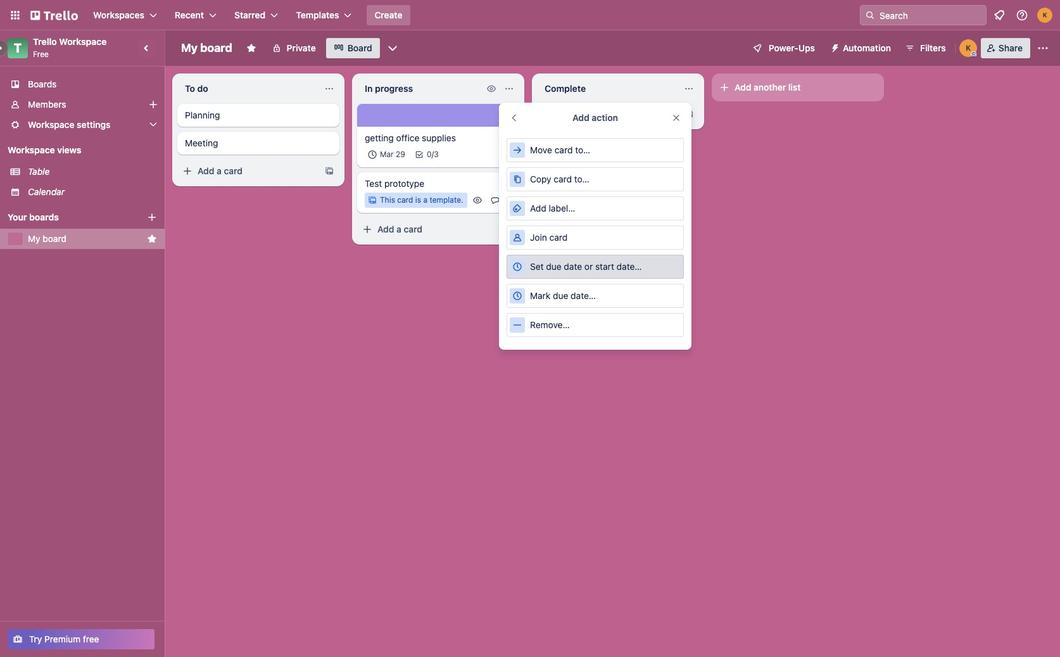 Task type: locate. For each thing, give the bounding box(es) containing it.
a
[[577, 108, 582, 119], [217, 165, 222, 176], [423, 195, 428, 205], [397, 224, 402, 234]]

add a card button for to do
[[177, 161, 317, 181]]

0 vertical spatial to…
[[575, 144, 591, 155]]

0 vertical spatial my
[[181, 41, 198, 54]]

0 horizontal spatial my
[[28, 233, 40, 244]]

workspace for views
[[8, 144, 55, 155]]

add a card down "meeting"
[[198, 165, 243, 176]]

add a card down this
[[378, 224, 423, 234]]

remove…
[[530, 319, 570, 330]]

my down the your boards at top left
[[28, 233, 40, 244]]

add a card button down meeting link
[[177, 161, 317, 181]]

my board down boards on the top
[[28, 233, 66, 244]]

boards
[[28, 79, 57, 89]]

this
[[380, 195, 395, 205]]

1
[[503, 195, 506, 205]]

date… down set due date or start date…
[[571, 290, 596, 301]]

a left action
[[577, 108, 582, 119]]

1 vertical spatial due
[[553, 290, 569, 301]]

board left the star or unstar board "icon"
[[200, 41, 232, 54]]

mark due date…
[[530, 290, 596, 301]]

1 horizontal spatial create from template… image
[[504, 224, 514, 234]]

kendallparks02 (kendallparks02) image
[[1038, 8, 1053, 23]]

or
[[585, 261, 593, 272]]

join card button
[[507, 226, 684, 250]]

due inside "mark due date…" button
[[553, 290, 569, 301]]

workspaces button
[[86, 5, 165, 25]]

members
[[28, 99, 66, 110]]

automation button
[[826, 38, 899, 58]]

2 vertical spatial add a card button
[[357, 219, 497, 239]]

workspaces
[[93, 10, 144, 20]]

power-ups button
[[744, 38, 823, 58]]

0 vertical spatial date…
[[617, 261, 642, 272]]

add a card down complete
[[558, 108, 602, 119]]

1 vertical spatial to…
[[575, 174, 590, 184]]

0 vertical spatial create from template… image
[[324, 166, 335, 176]]

2 horizontal spatial add a card button
[[537, 104, 677, 124]]

board
[[200, 41, 232, 54], [43, 233, 66, 244]]

t
[[14, 41, 22, 55]]

0 vertical spatial workspace
[[59, 36, 107, 47]]

copy
[[530, 174, 552, 184]]

join
[[530, 232, 547, 243]]

add a card
[[558, 108, 602, 119], [198, 165, 243, 176], [378, 224, 423, 234]]

0 vertical spatial board
[[200, 41, 232, 54]]

add
[[735, 82, 752, 93], [558, 108, 574, 119], [573, 112, 590, 123], [198, 165, 214, 176], [530, 203, 547, 214], [378, 224, 394, 234]]

1 horizontal spatial add a card button
[[357, 219, 497, 239]]

card
[[584, 108, 602, 119], [555, 144, 573, 155], [224, 165, 243, 176], [554, 174, 572, 184], [397, 195, 413, 205], [404, 224, 423, 234], [550, 232, 568, 243]]

add another list
[[735, 82, 801, 93]]

workspace
[[59, 36, 107, 47], [28, 119, 74, 130], [8, 144, 55, 155]]

3
[[434, 150, 439, 159]]

0 horizontal spatial add a card button
[[177, 161, 317, 181]]

a down "meeting"
[[217, 165, 222, 176]]

getting
[[365, 132, 394, 143]]

my
[[181, 41, 198, 54], [28, 233, 40, 244]]

is
[[415, 195, 421, 205]]

mark due date… button
[[507, 284, 684, 308]]

0 horizontal spatial create from template… image
[[324, 166, 335, 176]]

1 horizontal spatial date…
[[617, 261, 642, 272]]

show menu image
[[1037, 42, 1050, 54]]

create from template… image
[[324, 166, 335, 176], [504, 224, 514, 234]]

date… inside "mark due date…" button
[[571, 290, 596, 301]]

to…
[[575, 144, 591, 155], [575, 174, 590, 184]]

primary element
[[0, 0, 1061, 30]]

to… up the copy card to… button
[[575, 144, 591, 155]]

card right move
[[555, 144, 573, 155]]

templates
[[296, 10, 339, 20]]

2 horizontal spatial add a card
[[558, 108, 602, 119]]

0 vertical spatial my board
[[181, 41, 232, 54]]

action
[[592, 112, 618, 123]]

due right the mark
[[553, 290, 569, 301]]

in progress
[[365, 83, 413, 94]]

due
[[546, 261, 562, 272], [553, 290, 569, 301]]

0 horizontal spatial date…
[[571, 290, 596, 301]]

1 vertical spatial workspace
[[28, 119, 74, 130]]

add a card for to do
[[198, 165, 243, 176]]

1 horizontal spatial add a card
[[378, 224, 423, 234]]

meeting link
[[185, 137, 332, 150]]

search image
[[865, 10, 876, 20]]

starred icon image
[[147, 234, 157, 244]]

1 vertical spatial board
[[43, 233, 66, 244]]

add label… button
[[507, 196, 684, 220]]

2 vertical spatial workspace
[[8, 144, 55, 155]]

workspace inside trello workspace free
[[59, 36, 107, 47]]

due right set
[[546, 261, 562, 272]]

complete
[[545, 83, 586, 94]]

1 horizontal spatial my
[[181, 41, 198, 54]]

add a card button down this card is a template.
[[357, 219, 497, 239]]

members link
[[0, 94, 165, 115]]

1 vertical spatial add a card
[[198, 165, 243, 176]]

0
[[427, 150, 432, 159]]

0 vertical spatial due
[[546, 261, 562, 272]]

add board image
[[147, 212, 157, 222]]

1 horizontal spatial my board
[[181, 41, 232, 54]]

0 horizontal spatial add a card
[[198, 165, 243, 176]]

1 vertical spatial create from template… image
[[504, 224, 514, 234]]

add label…
[[530, 203, 575, 214]]

In progress text field
[[357, 79, 484, 99]]

2 vertical spatial add a card
[[378, 224, 423, 234]]

progress
[[375, 83, 413, 94]]

date… right start at the top of page
[[617, 261, 642, 272]]

test
[[365, 178, 382, 189]]

customize views image
[[386, 42, 399, 54]]

add left label…
[[530, 203, 547, 214]]

Mar 29 checkbox
[[365, 147, 409, 162]]

due inside set due date or start date… "button"
[[546, 261, 562, 272]]

templates button
[[288, 5, 360, 25]]

set due date or start date…
[[530, 261, 642, 272]]

ups
[[799, 42, 815, 53]]

prototype
[[385, 178, 425, 189]]

card right "join" at the top
[[550, 232, 568, 243]]

workspace settings button
[[0, 115, 165, 135]]

workspace views
[[8, 144, 81, 155]]

my board
[[181, 41, 232, 54], [28, 233, 66, 244]]

1 vertical spatial my
[[28, 233, 40, 244]]

automation
[[843, 42, 891, 53]]

1 vertical spatial add a card button
[[177, 161, 317, 181]]

workspace navigation collapse icon image
[[138, 39, 156, 57]]

1 vertical spatial date…
[[571, 290, 596, 301]]

board down boards on the top
[[43, 233, 66, 244]]

workspace inside dropdown button
[[28, 119, 74, 130]]

move card to… button
[[507, 138, 684, 162]]

add a card button down complete text field
[[537, 104, 677, 124]]

recent
[[175, 10, 204, 20]]

move
[[530, 144, 552, 155]]

workspace for settings
[[28, 119, 74, 130]]

supplies
[[422, 132, 456, 143]]

starred
[[234, 10, 266, 20]]

to… down move card to… button
[[575, 174, 590, 184]]

card right copy
[[554, 174, 572, 184]]

workspace up table
[[8, 144, 55, 155]]

kendallparks02 (kendallparks02) image
[[960, 39, 977, 57]]

premium
[[44, 634, 81, 644]]

0 vertical spatial add a card button
[[537, 104, 677, 124]]

back to home image
[[30, 5, 78, 25]]

my board down recent dropdown button
[[181, 41, 232, 54]]

create from template… image
[[684, 109, 694, 119]]

board inside text box
[[200, 41, 232, 54]]

date…
[[617, 261, 642, 272], [571, 290, 596, 301]]

1 horizontal spatial board
[[200, 41, 232, 54]]

workspace down members
[[28, 119, 74, 130]]

workspace right trello
[[59, 36, 107, 47]]

try premium free
[[29, 634, 99, 644]]

set due date or start date… button
[[507, 255, 684, 279]]

my down recent
[[181, 41, 198, 54]]

1 vertical spatial my board
[[28, 233, 66, 244]]

mar
[[380, 150, 394, 159]]

views
[[57, 144, 81, 155]]

test prototype
[[365, 178, 425, 189]]



Task type: vqa. For each thing, say whether or not it's contained in the screenshot.
SpotMe
no



Task type: describe. For each thing, give the bounding box(es) containing it.
Board name text field
[[175, 38, 239, 58]]

card down meeting link
[[224, 165, 243, 176]]

my inside "board name" text box
[[181, 41, 198, 54]]

due for mark
[[553, 290, 569, 301]]

test prototype link
[[365, 177, 512, 190]]

date
[[564, 261, 582, 272]]

starred button
[[227, 5, 286, 25]]

power-ups
[[769, 42, 815, 53]]

this card is a template.
[[380, 195, 464, 205]]

to do
[[185, 83, 208, 94]]

set
[[530, 261, 544, 272]]

recent button
[[167, 5, 224, 25]]

planning link
[[185, 109, 332, 122]]

t link
[[8, 38, 28, 58]]

my board link
[[28, 233, 142, 245]]

sm image
[[826, 38, 843, 56]]

copy card to… button
[[507, 167, 684, 191]]

mark
[[530, 290, 551, 301]]

office
[[396, 132, 420, 143]]

table link
[[28, 165, 157, 178]]

share button
[[981, 38, 1031, 58]]

/
[[432, 150, 434, 159]]

due for set
[[546, 261, 562, 272]]

try
[[29, 634, 42, 644]]

filters button
[[902, 38, 950, 58]]

boards link
[[0, 74, 165, 94]]

getting office supplies link
[[365, 132, 512, 144]]

star or unstar board image
[[246, 43, 256, 53]]

Search field
[[876, 6, 986, 25]]

your
[[8, 212, 27, 222]]

open information menu image
[[1016, 9, 1029, 22]]

0 horizontal spatial my board
[[28, 233, 66, 244]]

switch to… image
[[9, 9, 22, 22]]

planning
[[185, 110, 220, 120]]

add down this
[[378, 224, 394, 234]]

0 notifications image
[[992, 8, 1007, 23]]

create button
[[367, 5, 410, 25]]

try premium free button
[[8, 629, 155, 649]]

remove… button
[[507, 313, 684, 337]]

free
[[33, 49, 49, 59]]

To do text field
[[177, 79, 319, 99]]

add left action
[[573, 112, 590, 123]]

start
[[596, 261, 615, 272]]

card left is
[[397, 195, 413, 205]]

add left another
[[735, 82, 752, 93]]

private button
[[264, 38, 324, 58]]

to… for copy card to…
[[575, 174, 590, 184]]

boards
[[29, 212, 59, 222]]

add another list button
[[712, 73, 884, 101]]

create
[[375, 10, 403, 20]]

create from template… image for in progress
[[504, 224, 514, 234]]

to… for move card to…
[[575, 144, 591, 155]]

29
[[396, 150, 405, 159]]

trello workspace link
[[33, 36, 107, 47]]

move card to…
[[530, 144, 591, 155]]

date… inside set due date or start date… "button"
[[617, 261, 642, 272]]

another
[[754, 82, 786, 93]]

trello
[[33, 36, 57, 47]]

create from template… image for to do
[[324, 166, 335, 176]]

filters
[[921, 42, 946, 53]]

share
[[999, 42, 1023, 53]]

in
[[365, 83, 373, 94]]

calendar
[[28, 186, 65, 197]]

a right is
[[423, 195, 428, 205]]

your boards
[[8, 212, 59, 222]]

board
[[348, 42, 372, 53]]

mar 29
[[380, 150, 405, 159]]

0 / 3
[[427, 150, 439, 159]]

add a card button for in progress
[[357, 219, 497, 239]]

join card
[[530, 232, 568, 243]]

getting office supplies
[[365, 132, 456, 143]]

label…
[[549, 203, 575, 214]]

board link
[[326, 38, 380, 58]]

copy card to…
[[530, 174, 590, 184]]

card down is
[[404, 224, 423, 234]]

my board inside "board name" text box
[[181, 41, 232, 54]]

add action
[[573, 112, 618, 123]]

0 vertical spatial add a card
[[558, 108, 602, 119]]

this member is an admin of this board. image
[[971, 51, 977, 57]]

settings
[[77, 119, 111, 130]]

table
[[28, 166, 50, 177]]

template.
[[430, 195, 464, 205]]

workspace settings
[[28, 119, 111, 130]]

meeting
[[185, 137, 218, 148]]

free
[[83, 634, 99, 644]]

add down "meeting"
[[198, 165, 214, 176]]

power-
[[769, 42, 799, 53]]

trello workspace free
[[33, 36, 107, 59]]

a down this card is a template.
[[397, 224, 402, 234]]

card down complete text field
[[584, 108, 602, 119]]

add a card for in progress
[[378, 224, 423, 234]]

do
[[197, 83, 208, 94]]

private
[[287, 42, 316, 53]]

add down complete
[[558, 108, 574, 119]]

Complete text field
[[537, 79, 679, 99]]

0 horizontal spatial board
[[43, 233, 66, 244]]

your boards with 1 items element
[[8, 210, 128, 225]]



